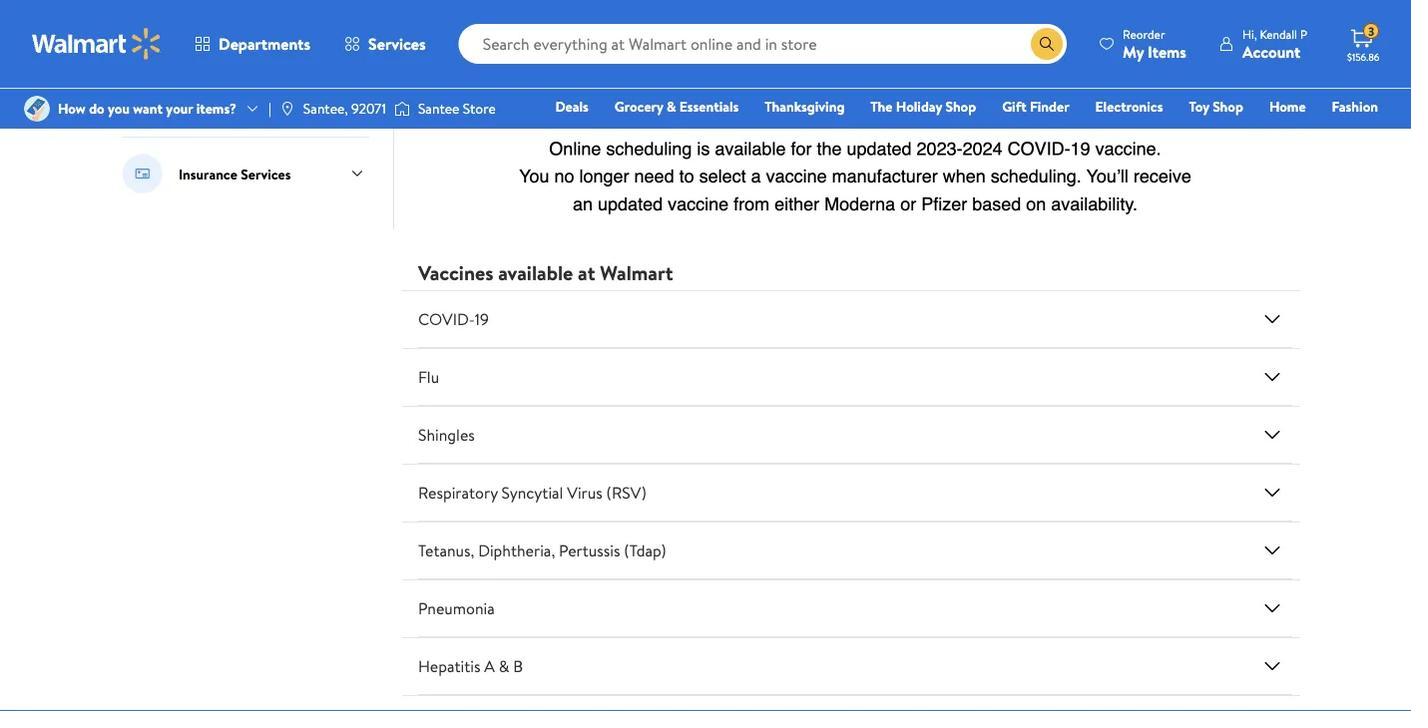 Task type: locate. For each thing, give the bounding box(es) containing it.
age
[[652, 13, 674, 32]]

Search search field
[[459, 24, 1067, 64]]

0 horizontal spatial services
[[241, 164, 291, 183]]

services down '*$0'
[[368, 33, 426, 55]]

1 horizontal spatial  image
[[394, 99, 410, 119]]

the holiday shop link
[[862, 96, 985, 117]]

the holiday shop
[[871, 97, 976, 116]]

2 vertical spatial &
[[499, 656, 509, 678]]

fashion registry
[[1149, 97, 1378, 144]]

services button
[[327, 20, 443, 68]]

shop right holiday
[[946, 97, 976, 116]]

items?
[[196, 99, 237, 118]]

1 horizontal spatial &
[[667, 97, 676, 116]]

 image right the 92071
[[394, 99, 410, 119]]

at
[[578, 259, 595, 287]]

vaccines available at walmart
[[418, 259, 673, 287]]

walmart right at
[[600, 259, 673, 287]]

toy
[[1189, 97, 1209, 116]]

center
[[219, 18, 262, 38]]

 image
[[24, 96, 50, 122]]

covid 19 image
[[1261, 308, 1285, 332]]

respiratory syncytial virus (rsv) image
[[1261, 481, 1285, 505]]

2 horizontal spatial &
[[677, 13, 686, 32]]

*$0
[[418, 13, 439, 32]]

& right age
[[677, 13, 686, 32]]

one debit link
[[1216, 124, 1302, 145]]

restrictions
[[731, 13, 799, 32]]

covid-
[[418, 309, 475, 331]]

& left b
[[499, 656, 509, 678]]

santee store
[[418, 99, 496, 118]]

electronics link
[[1086, 96, 1172, 117]]

copay
[[443, 13, 478, 32]]

finder
[[1030, 97, 1070, 116]]

syncytial
[[502, 482, 563, 504]]

insurance services
[[179, 164, 291, 183]]

may
[[803, 13, 827, 32]]

&
[[677, 13, 686, 32], [667, 97, 676, 116], [499, 656, 509, 678]]

1 horizontal spatial shop
[[1213, 97, 1244, 116]]

b
[[513, 656, 523, 678]]

1 horizontal spatial services
[[368, 33, 426, 55]]

respiratory
[[418, 482, 498, 504]]

a
[[484, 656, 495, 678]]

$156.86
[[1347, 50, 1380, 63]]

reorder my items
[[1123, 25, 1187, 62]]

toy shop link
[[1180, 96, 1253, 117]]

available
[[498, 259, 573, 287]]

hepatitis a & b image
[[1261, 655, 1285, 679]]

essentials
[[680, 97, 739, 116]]

services
[[368, 33, 426, 55], [241, 164, 291, 183]]

hi,
[[1243, 25, 1257, 42]]

1 horizontal spatial walmart
[[600, 259, 673, 287]]

0 horizontal spatial  image
[[279, 101, 295, 117]]

registry
[[1149, 125, 1199, 144]]

walmart
[[179, 91, 230, 111], [600, 259, 673, 287]]

shingles
[[418, 424, 475, 446]]

the
[[871, 97, 893, 116]]

vaccines
[[418, 259, 493, 287]]

santee
[[418, 99, 460, 118]]

& right grocery
[[667, 97, 676, 116]]

pertussis
[[559, 540, 620, 562]]

walmart image
[[32, 28, 162, 60]]

0 horizontal spatial walmart
[[179, 91, 230, 111]]

walmart health
[[179, 91, 274, 111]]

92071
[[351, 99, 386, 118]]

walmart+
[[1319, 125, 1378, 144]]

departments
[[219, 33, 310, 55]]

pneumonia
[[418, 598, 495, 620]]

 image right |
[[279, 101, 295, 117]]

 image for santee, 92071
[[279, 101, 295, 117]]

0 vertical spatial &
[[677, 13, 686, 32]]

Walmart Site-Wide search field
[[459, 24, 1067, 64]]

1 vertical spatial services
[[241, 164, 291, 183]]

kendall
[[1260, 25, 1298, 42]]

search icon image
[[1039, 36, 1055, 52]]

grocery
[[615, 97, 663, 116]]

services inside dropdown button
[[368, 33, 426, 55]]

thanksgiving
[[765, 97, 845, 116]]

vision center image
[[123, 8, 163, 48]]

vision
[[179, 18, 216, 38]]

santee, 92071
[[303, 99, 386, 118]]

deals link
[[546, 96, 598, 117]]

most
[[511, 13, 541, 32]]

1 vertical spatial walmart
[[600, 259, 673, 287]]

do
[[89, 99, 104, 118]]

walmart left health
[[179, 91, 230, 111]]

walmart insurance services image
[[123, 154, 163, 194]]

 image
[[394, 99, 410, 119], [279, 101, 295, 117]]

shop right 'toy'
[[1213, 97, 1244, 116]]

services right insurance
[[241, 164, 291, 183]]

0 vertical spatial services
[[368, 33, 426, 55]]

0 horizontal spatial shop
[[946, 97, 976, 116]]



Task type: describe. For each thing, give the bounding box(es) containing it.
(rsv)
[[606, 482, 647, 504]]

want
[[133, 99, 163, 118]]

1 shop from the left
[[946, 97, 976, 116]]

gift finder
[[1002, 97, 1070, 116]]

 image for santee store
[[394, 99, 410, 119]]

home link
[[1260, 96, 1315, 117]]

holiday
[[896, 97, 942, 116]]

3
[[1368, 23, 1375, 40]]

my
[[1123, 40, 1144, 62]]

virus
[[567, 482, 603, 504]]

store
[[463, 99, 496, 118]]

electronics
[[1095, 97, 1163, 116]]

fashion link
[[1323, 96, 1387, 117]]

insurance
[[179, 164, 237, 183]]

registry link
[[1140, 124, 1208, 145]]

fashion
[[1332, 97, 1378, 116]]

flu image
[[1261, 365, 1285, 389]]

vision center
[[179, 18, 262, 38]]

grocery & essentials
[[615, 97, 739, 116]]

santee,
[[303, 99, 348, 118]]

tetanus, diphtheria, pertussis (tdap)
[[418, 540, 666, 562]]

how
[[58, 99, 86, 118]]

2 shop from the left
[[1213, 97, 1244, 116]]

debit
[[1259, 125, 1293, 144]]

gift
[[1002, 97, 1027, 116]]

reorder
[[1123, 25, 1165, 42]]

shingles image
[[1261, 423, 1285, 447]]

*$0 copay with most insurances. state, age & health restrictions may apply.
[[418, 13, 827, 54]]

|
[[268, 99, 271, 118]]

health
[[690, 13, 727, 32]]

1 vertical spatial &
[[667, 97, 676, 116]]

tetanus,
[[418, 540, 474, 562]]

respiratory syncytial virus (rsv)
[[418, 482, 647, 504]]

deals
[[555, 97, 589, 116]]

toy shop
[[1189, 97, 1244, 116]]

gift finder link
[[993, 96, 1078, 117]]

& inside *$0 copay with most insurances. state, age & health restrictions may apply.
[[677, 13, 686, 32]]

with
[[481, 13, 507, 32]]

19
[[475, 309, 489, 331]]

grocery & essentials link
[[606, 96, 748, 117]]

hepatitis
[[418, 656, 481, 678]]

diphtheria,
[[478, 540, 555, 562]]

account
[[1243, 40, 1301, 62]]

flu
[[418, 366, 439, 388]]

departments button
[[178, 20, 327, 68]]

thanksgiving link
[[756, 96, 854, 117]]

0 vertical spatial walmart
[[179, 91, 230, 111]]

home
[[1269, 97, 1306, 116]]

insurances.
[[544, 13, 610, 32]]

0 horizontal spatial &
[[499, 656, 509, 678]]

you
[[108, 99, 130, 118]]

hi, kendall p account
[[1243, 25, 1308, 62]]

items
[[1148, 40, 1187, 62]]

how do you want your items?
[[58, 99, 237, 118]]

walmart+ link
[[1310, 124, 1387, 145]]

pneumonia image
[[1261, 597, 1285, 621]]

health
[[233, 91, 274, 111]]

walmart health image
[[123, 81, 163, 121]]

tetanus, diphtheria, pertussis (tdap) image
[[1261, 539, 1285, 563]]

state,
[[614, 13, 649, 32]]

one debit
[[1225, 125, 1293, 144]]

(tdap)
[[624, 540, 666, 562]]

apply.
[[418, 35, 453, 54]]

your
[[166, 99, 193, 118]]

one
[[1225, 125, 1255, 144]]

hepatitis a & b
[[418, 656, 523, 678]]

p
[[1300, 25, 1308, 42]]

covid-19
[[418, 309, 489, 331]]



Task type: vqa. For each thing, say whether or not it's contained in the screenshot.
Personal
no



